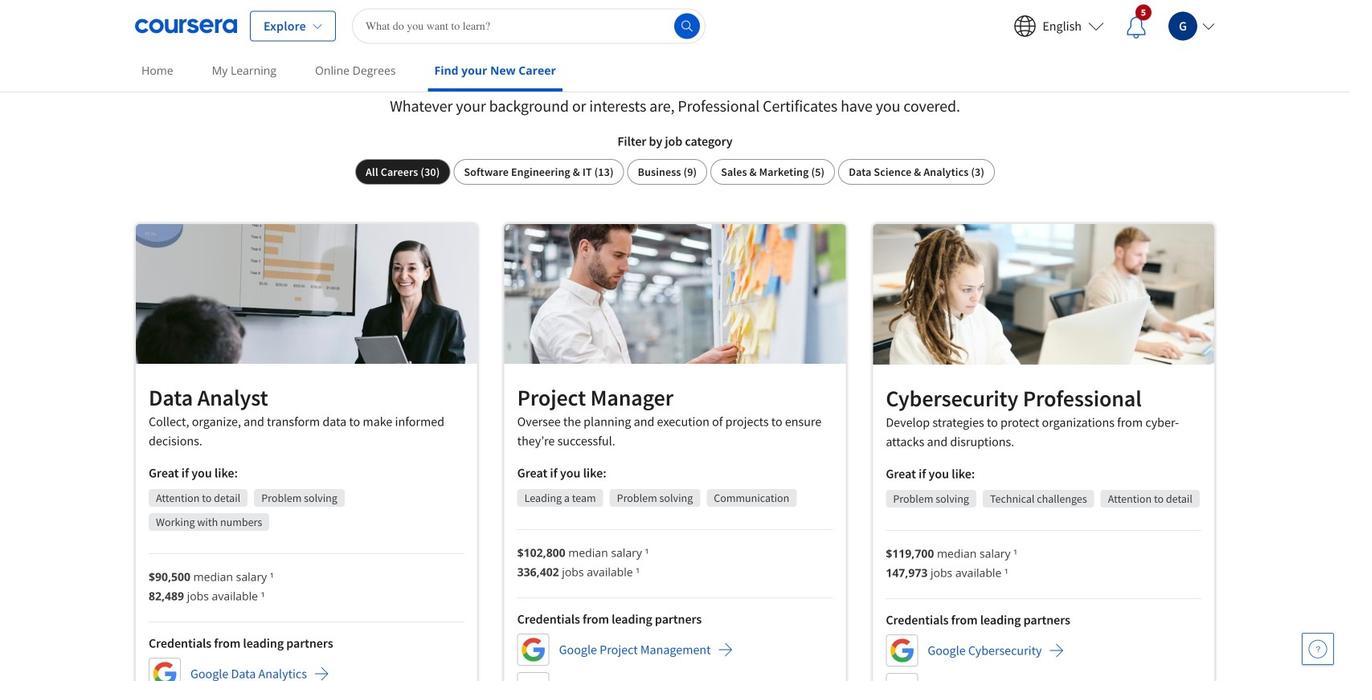 Task type: locate. For each thing, give the bounding box(es) containing it.
What do you want to learn? text field
[[352, 8, 706, 44]]

project manager image
[[505, 224, 846, 364]]

option group
[[355, 159, 996, 185]]

None search field
[[352, 8, 706, 44]]

help center image
[[1309, 640, 1328, 659]]

None button
[[355, 159, 451, 185], [454, 159, 625, 185], [628, 159, 708, 185], [711, 159, 836, 185], [839, 159, 996, 185], [355, 159, 451, 185], [454, 159, 625, 185], [628, 159, 708, 185], [711, 159, 836, 185], [839, 159, 996, 185]]

cybersecurity analyst image
[[874, 224, 1215, 365]]



Task type: vqa. For each thing, say whether or not it's contained in the screenshot.
drafts to the bottom
no



Task type: describe. For each thing, give the bounding box(es) containing it.
coursera image
[[135, 13, 237, 39]]

data analyst image
[[136, 224, 477, 364]]



